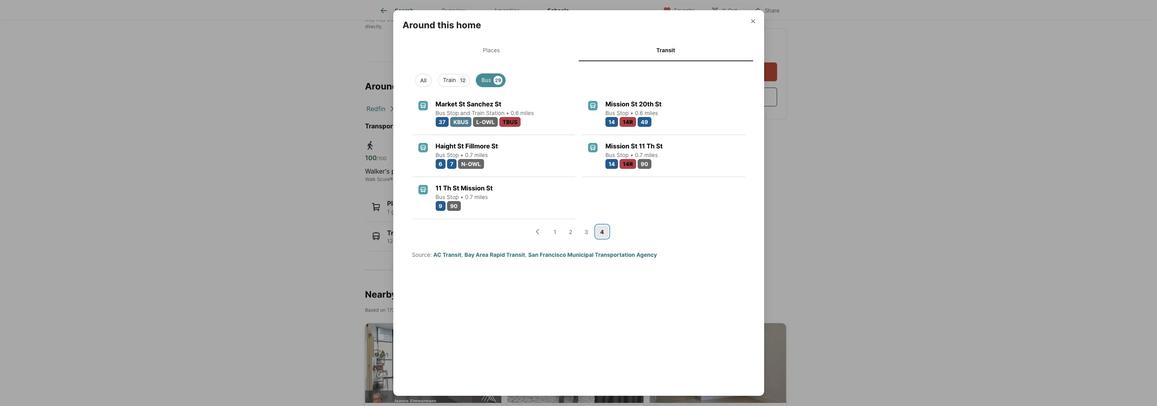 Task type: vqa. For each thing, say whether or not it's contained in the screenshot.
the right and
yes



Task type: locate. For each thing, give the bounding box(es) containing it.
100 /100 down haight in the top of the page
[[438, 154, 460, 162]]

around up 'redfin' link
[[365, 81, 398, 92]]

90 right 9
[[450, 203, 458, 210]]

are up 'enrollment' in the top left of the page
[[548, 10, 555, 15]]

1 100 /100 from the left
[[365, 154, 387, 162]]

score inside the walker's paradise walk score ®
[[377, 176, 390, 182]]

1 horizontal spatial not
[[423, 17, 430, 22]]

1 horizontal spatial san
[[528, 252, 538, 258]]

to
[[578, 10, 582, 15], [458, 17, 463, 22]]

2 /100 from the left
[[450, 156, 460, 161]]

11
[[639, 142, 645, 150], [436, 184, 442, 192]]

® for rider's
[[468, 176, 471, 182]]

be inside school service boundaries are intended to be used as a reference only; they may change and are not
[[584, 10, 589, 15]]

0 horizontal spatial transportation
[[365, 122, 411, 130]]

, right rapid
[[525, 252, 527, 258]]

1 horizontal spatial ,
[[525, 252, 527, 258]]

1 vertical spatial transportation
[[595, 252, 635, 258]]

1 button
[[549, 226, 561, 238]]

to down overview
[[458, 17, 463, 22]]

1 100 from the left
[[365, 154, 377, 162]]

transportation down 4 at the bottom of the page
[[595, 252, 635, 258]]

bus image for market st sanchez st
[[418, 101, 428, 111]]

1 0.6 from the left
[[511, 110, 519, 116]]

train left 12
[[443, 77, 456, 83]]

11 up 9
[[436, 184, 442, 192]]

bus image
[[418, 101, 428, 111], [588, 101, 598, 111], [418, 143, 428, 153]]

1 horizontal spatial 100
[[438, 154, 450, 162]]

14r down mission st 11 th st bus stop • 0.7 miles
[[623, 161, 633, 168]]

area
[[476, 252, 488, 258]]

dolores
[[517, 105, 540, 113]]

miles down rider's paradise transit score ®
[[474, 194, 488, 201]]

0 horizontal spatial 1731
[[387, 307, 397, 313]]

0 horizontal spatial be
[[464, 17, 470, 22]]

0 horizontal spatial bus image
[[418, 185, 428, 195]]

0.7 for 11 th st mission st
[[465, 194, 473, 201]]

0 vertical spatial 14r
[[623, 119, 633, 125]]

1 horizontal spatial are
[[548, 10, 555, 15]]

49
[[641, 119, 648, 125]]

a
[[609, 10, 612, 15]]

37 down market on the top left of page
[[439, 119, 446, 125]]

90 down mission st 11 th st bus stop • 0.7 miles
[[641, 161, 648, 168]]

1 vertical spatial not
[[423, 17, 430, 22]]

transit button
[[365, 222, 602, 251]]

transit inside rider's paradise transit score ®
[[438, 176, 453, 182]]

1 horizontal spatial transportation
[[595, 252, 635, 258]]

100 /100 for walker's
[[365, 154, 387, 162]]

/100 left "n-" at the top
[[450, 156, 460, 161]]

score down the walker's
[[377, 176, 390, 182]]

tab list inside around this home dialog
[[403, 39, 755, 61]]

0 horizontal spatial 37
[[414, 208, 421, 215]]

be down information.
[[464, 17, 470, 22]]

san right rapid
[[528, 252, 538, 258]]

transit
[[656, 47, 675, 53], [438, 176, 453, 182], [387, 229, 409, 237], [443, 252, 461, 258], [506, 252, 525, 258]]

1 horizontal spatial score
[[455, 176, 468, 182]]

1 vertical spatial train
[[472, 110, 485, 116]]

0 horizontal spatial paradise
[[391, 167, 417, 175]]

14r down mission st 20th st bus stop • 0.6 miles
[[623, 119, 633, 125]]

and inside 'market st sanchez st bus stop and train station • 0.6 miles'
[[460, 110, 470, 116]]

paradise for walker's paradise
[[391, 167, 417, 175]]

0 vertical spatial and
[[405, 17, 413, 22]]

1 paradise from the left
[[391, 167, 417, 175]]

not down redfin does not endorse or guarantee this information.
[[423, 17, 430, 22]]

0 horizontal spatial places
[[387, 200, 407, 207]]

0 horizontal spatial are
[[414, 17, 421, 22]]

th down rider's
[[443, 184, 451, 192]]

home
[[456, 20, 481, 31]]

0.6 up the tbus
[[511, 110, 519, 116]]

based
[[365, 307, 379, 313]]

1 horizontal spatial paradise
[[460, 167, 486, 175]]

2 100 from the left
[[438, 154, 450, 162]]

0 horizontal spatial 1
[[387, 208, 390, 215]]

boundaries
[[522, 10, 547, 15]]

0 horizontal spatial to
[[458, 17, 463, 22]]

places down guaranteed to be accurate. to verify school enrollment eligibility, contact the school district directly.
[[483, 47, 500, 53]]

1 horizontal spatial train
[[472, 110, 485, 116]]

kbus
[[453, 119, 469, 125]]

1 vertical spatial are
[[414, 17, 421, 22]]

redfin up they on the top left of the page
[[365, 10, 379, 15]]

score
[[377, 176, 390, 182], [455, 176, 468, 182], [518, 176, 530, 182]]

stop inside mission st 20th st bus stop • 0.6 miles
[[617, 110, 629, 116]]

score right bike
[[518, 176, 530, 182]]

2 14r from the top
[[623, 161, 633, 168]]

0 vertical spatial 90
[[641, 161, 648, 168]]

0 horizontal spatial th
[[443, 184, 451, 192]]

1 horizontal spatial francisco
[[540, 252, 566, 258]]

90
[[641, 161, 648, 168], [450, 203, 458, 210]]

1 vertical spatial francisco
[[540, 252, 566, 258]]

14 down mission st 20th st bus stop • 0.6 miles
[[609, 119, 615, 125]]

0 vertical spatial 14
[[609, 119, 615, 125]]

haight st fillmore st bus stop • 0.7 miles
[[436, 142, 498, 158]]

rapid
[[490, 252, 505, 258]]

mission inside mission st 11 th st bus stop • 0.7 miles
[[605, 142, 629, 150]]

1 horizontal spatial 11
[[639, 142, 645, 150]]

redfin left the california link
[[367, 105, 386, 113]]

100 up the walker's
[[365, 154, 377, 162]]

stop
[[447, 110, 459, 116], [617, 110, 629, 116], [447, 152, 459, 158], [617, 152, 629, 158], [447, 194, 459, 201]]

paradise inside the walker's paradise walk score ®
[[391, 167, 417, 175]]

be up contact
[[584, 10, 589, 15]]

0.7 inside haight st fillmore st bus stop • 0.7 miles
[[465, 152, 473, 158]]

1 ® from the left
[[390, 176, 393, 182]]

mission dolores
[[493, 105, 540, 113]]

0 horizontal spatial /100
[[377, 156, 387, 161]]

list box inside around this home dialog
[[409, 71, 748, 87]]

miles down fillmore
[[474, 152, 488, 158]]

® right the walk
[[390, 176, 393, 182]]

n-owl
[[461, 161, 481, 168]]

eligibility,
[[555, 17, 575, 22]]

0 horizontal spatial owl
[[468, 161, 481, 168]]

1731 right on
[[387, 307, 397, 313]]

bike
[[507, 176, 516, 182]]

around this home dialog
[[393, 10, 764, 396]]

2 0.6 from the left
[[635, 110, 643, 116]]

, left the bay
[[461, 252, 463, 258]]

not
[[393, 10, 400, 15], [423, 17, 430, 22]]

stop inside 'market st sanchez st bus stop and train station • 0.6 miles'
[[447, 110, 459, 116]]

11 th st mission st bus stop • 0.7 miles
[[436, 184, 493, 201]]

0 vertical spatial to
[[578, 10, 582, 15]]

1 horizontal spatial /100
[[450, 156, 460, 161]]

mission for mission st 11 th st bus stop • 0.7 miles
[[605, 142, 629, 150]]

overview
[[441, 7, 466, 14]]

1 vertical spatial tab list
[[403, 39, 755, 61]]

• inside mission st 11 th st bus stop • 0.7 miles
[[630, 152, 633, 158]]

0.7 inside mission st 11 th st bus stop • 0.7 miles
[[635, 152, 643, 158]]

miles inside mission st 20th st bus stop • 0.6 miles
[[645, 110, 658, 116]]

endorse
[[401, 10, 420, 15]]

market
[[436, 100, 457, 108]]

guaranteed to be accurate. to verify school enrollment eligibility, contact the school district directly.
[[365, 17, 635, 30]]

and up kbus
[[460, 110, 470, 116]]

school down a
[[604, 17, 618, 22]]

this down guarantee
[[437, 20, 454, 31]]

school down "service"
[[514, 17, 528, 22]]

this up guaranteed
[[451, 10, 459, 15]]

bike score ®
[[507, 176, 534, 182]]

around
[[403, 20, 435, 31], [365, 81, 398, 92]]

/100 for rider's
[[450, 156, 460, 161]]

1 horizontal spatial 1731
[[400, 81, 420, 92]]

2 100 /100 from the left
[[438, 154, 460, 162]]

x-
[[722, 7, 728, 14]]

1 vertical spatial bus image
[[418, 185, 428, 195]]

be
[[584, 10, 589, 15], [464, 17, 470, 22]]

around for around this home
[[403, 20, 435, 31]]

®
[[390, 176, 393, 182], [468, 176, 471, 182], [530, 176, 534, 182]]

1 vertical spatial 14r
[[623, 161, 633, 168]]

3 button
[[580, 226, 593, 238]]

change
[[387, 17, 403, 22]]

29
[[495, 78, 501, 83]]

0 vertical spatial 37
[[439, 119, 446, 125]]

0 vertical spatial tab list
[[365, 0, 589, 20]]

1 vertical spatial and
[[460, 110, 470, 116]]

owl down haight st fillmore st bus stop • 0.7 miles
[[468, 161, 481, 168]]

1 vertical spatial around
[[365, 81, 398, 92]]

0.6 up "49"
[[635, 110, 643, 116]]

bus image
[[588, 143, 598, 153], [418, 185, 428, 195]]

score inside rider's paradise transit score ®
[[455, 176, 468, 182]]

this inside dialog
[[437, 20, 454, 31]]

tab list
[[365, 0, 589, 20], [403, 39, 755, 61]]

score up 11 th st mission st bus stop • 0.7 miles in the left of the page
[[455, 176, 468, 182]]

share button
[[747, 2, 786, 18]]

0.7 inside 11 th st mission st bus stop • 0.7 miles
[[465, 194, 473, 201]]

1 14r from the top
[[623, 119, 633, 125]]

® up 11 th st mission st bus stop • 0.7 miles in the left of the page
[[468, 176, 471, 182]]

2 paradise from the left
[[460, 167, 486, 175]]

0 vertical spatial bus image
[[588, 143, 598, 153]]

th inside mission st 11 th st bus stop • 0.7 miles
[[647, 142, 655, 150]]

th down "49"
[[647, 142, 655, 150]]

1 vertical spatial 37
[[414, 208, 421, 215]]

photo of 3388 17th st, san francisco, ca 94110 image
[[365, 323, 501, 403]]

0 vertical spatial 15th
[[422, 81, 441, 92]]

100
[[365, 154, 377, 162], [438, 154, 450, 162]]

1 vertical spatial san
[[528, 252, 538, 258]]

1 horizontal spatial and
[[460, 110, 470, 116]]

0 vertical spatial 1
[[387, 208, 390, 215]]

1731 left all on the left
[[400, 81, 420, 92]]

1 horizontal spatial places
[[483, 47, 500, 53]]

bus image for haight st fillmore st
[[418, 143, 428, 153]]

schools
[[547, 7, 569, 14]]

100 for walker's
[[365, 154, 377, 162]]

fillmore
[[465, 142, 490, 150]]

14
[[609, 119, 615, 125], [609, 161, 615, 168]]

francisco down 1 button
[[540, 252, 566, 258]]

and
[[405, 17, 413, 22], [460, 110, 470, 116]]

overview tab
[[428, 1, 480, 20]]

0 vertical spatial train
[[443, 77, 456, 83]]

® inside rider's paradise transit score ®
[[468, 176, 471, 182]]

1 horizontal spatial be
[[584, 10, 589, 15]]

4 button
[[596, 226, 608, 238]]

0 horizontal spatial 11
[[436, 184, 442, 192]]

rider's
[[438, 167, 458, 175]]

train
[[443, 77, 456, 83], [472, 110, 485, 116]]

1 left the 2 button
[[554, 229, 556, 235]]

miles inside haight st fillmore st bus stop • 0.7 miles
[[474, 152, 488, 158]]

1 /100 from the left
[[377, 156, 387, 161]]

train inside list box
[[443, 77, 456, 83]]

15th down the nearby rentals at bottom left
[[398, 307, 408, 313]]

0 vertical spatial this
[[451, 10, 459, 15]]

0 vertical spatial places
[[483, 47, 500, 53]]

15th
[[422, 81, 441, 92], [398, 307, 408, 313]]

mission inside mission st 20th st bus stop • 0.6 miles
[[605, 100, 629, 108]]

places inside tab
[[483, 47, 500, 53]]

transit inside 'transit' tab
[[656, 47, 675, 53]]

100 /100
[[365, 154, 387, 162], [438, 154, 460, 162]]

1 horizontal spatial to
[[578, 10, 582, 15]]

not up change
[[393, 10, 400, 15]]

1 vertical spatial 11
[[436, 184, 442, 192]]

0 horizontal spatial score
[[377, 176, 390, 182]]

list box
[[409, 71, 748, 87]]

/100 up the walker's
[[377, 156, 387, 161]]

® inside the walker's paradise walk score ®
[[390, 176, 393, 182]]

x-out
[[722, 7, 737, 14]]

11 down "49"
[[639, 142, 645, 150]]

0.6 inside mission st 20th st bus stop • 0.6 miles
[[635, 110, 643, 116]]

around for around 1731 15th st
[[365, 81, 398, 92]]

mission
[[605, 100, 629, 108], [493, 105, 516, 113], [605, 142, 629, 150], [461, 184, 485, 192]]

1 vertical spatial this
[[437, 20, 454, 31]]

1 horizontal spatial bus image
[[588, 143, 598, 153]]

1 horizontal spatial owl
[[482, 119, 495, 125]]

francisco inside around this home dialog
[[540, 252, 566, 258]]

parks
[[460, 208, 474, 215]]

37 right grocery,
[[414, 208, 421, 215]]

1 horizontal spatial 0.6
[[635, 110, 643, 116]]

transportation down 'redfin' link
[[365, 122, 411, 130]]

0 horizontal spatial 100
[[365, 154, 377, 162]]

accurate.
[[471, 17, 492, 22]]

1 vertical spatial redfin
[[367, 105, 386, 113]]

0 vertical spatial th
[[647, 142, 655, 150]]

0.7 up parks
[[465, 194, 473, 201]]

0 vertical spatial san
[[439, 105, 450, 113]]

reference
[[613, 10, 635, 15]]

• inside haight st fillmore st bus stop • 0.7 miles
[[460, 152, 464, 158]]

® right bike
[[530, 176, 534, 182]]

0.6 inside 'market st sanchez st bus stop and train station • 0.6 miles'
[[511, 110, 519, 116]]

2 horizontal spatial score
[[518, 176, 530, 182]]

to inside guaranteed to be accurate. to verify school enrollment eligibility, contact the school district directly.
[[458, 17, 463, 22]]

paradise
[[391, 167, 417, 175], [460, 167, 486, 175]]

1 vertical spatial to
[[458, 17, 463, 22]]

school
[[514, 17, 528, 22], [604, 17, 618, 22]]

1 inside places 1 grocery, 37 restaurants, 0 parks
[[387, 208, 390, 215]]

100 /100 up the walker's
[[365, 154, 387, 162]]

0 horizontal spatial train
[[443, 77, 456, 83]]

1 vertical spatial be
[[464, 17, 470, 22]]

0 vertical spatial not
[[393, 10, 400, 15]]

rider's paradise transit score ®
[[438, 167, 486, 182]]

around inside dialog
[[403, 20, 435, 31]]

0.6
[[511, 110, 519, 116], [635, 110, 643, 116]]

0.7 down "49"
[[635, 152, 643, 158]]

places for places
[[483, 47, 500, 53]]

th
[[647, 142, 655, 150], [443, 184, 451, 192]]

tab list containing places
[[403, 39, 755, 61]]

0 horizontal spatial and
[[405, 17, 413, 22]]

information.
[[460, 10, 487, 15]]

enrollment
[[530, 17, 553, 22]]

san francisco
[[439, 105, 481, 113]]

list box containing train
[[409, 71, 748, 87]]

francisco
[[452, 105, 481, 113], [540, 252, 566, 258]]

0 vertical spatial redfin
[[365, 10, 379, 15]]

paradise right the walker's
[[391, 167, 417, 175]]

20th
[[639, 100, 654, 108]]

places tab
[[404, 40, 579, 60]]

miles right station
[[520, 110, 534, 116]]

search link
[[379, 6, 414, 15]]

san inside around this home dialog
[[528, 252, 538, 258]]

bus inside mission st 11 th st bus stop • 0.7 miles
[[605, 152, 615, 158]]

100 for rider's
[[438, 154, 450, 162]]

1 left grocery,
[[387, 208, 390, 215]]

0 horizontal spatial around
[[365, 81, 398, 92]]

0 vertical spatial owl
[[482, 119, 495, 125]]

source:
[[412, 252, 432, 258]]

14 down mission st 11 th st bus stop • 0.7 miles
[[609, 161, 615, 168]]

miles inside mission st 11 th st bus stop • 0.7 miles
[[644, 152, 658, 158]]

1731
[[400, 81, 420, 92], [387, 307, 397, 313]]

train down sanchez
[[472, 110, 485, 116]]

14r for 20th
[[623, 119, 633, 125]]

around down or
[[403, 20, 435, 31]]

and down 'endorse'
[[405, 17, 413, 22]]

0 vertical spatial around
[[403, 20, 435, 31]]

100 left 7
[[438, 154, 450, 162]]

stop for mission
[[617, 110, 629, 116]]

11 inside 11 th st mission st bus stop • 0.7 miles
[[436, 184, 442, 192]]

15th up market on the top left of page
[[422, 81, 441, 92]]

2 14 from the top
[[609, 161, 615, 168]]

miles down "49"
[[644, 152, 658, 158]]

1 horizontal spatial around
[[403, 20, 435, 31]]

be inside guaranteed to be accurate. to verify school enrollment eligibility, contact the school district directly.
[[464, 17, 470, 22]]

1 score from the left
[[377, 176, 390, 182]]

owl for sanchez
[[482, 119, 495, 125]]

1 vertical spatial owl
[[468, 161, 481, 168]]

2 horizontal spatial ®
[[530, 176, 534, 182]]

2 ® from the left
[[468, 176, 471, 182]]

service
[[505, 10, 521, 15]]

bay
[[465, 252, 474, 258]]

owl down station
[[482, 119, 495, 125]]

redfin link
[[367, 105, 386, 113]]

0 vertical spatial be
[[584, 10, 589, 15]]

places up grocery,
[[387, 200, 407, 207]]

miles inside 11 th st mission st bus stop • 0.7 miles
[[474, 194, 488, 201]]

1 vertical spatial places
[[387, 200, 407, 207]]

0 vertical spatial 1731
[[400, 81, 420, 92]]

0 vertical spatial 11
[[639, 142, 645, 150]]

paradise down haight st fillmore st bus stop • 0.7 miles
[[460, 167, 486, 175]]

district
[[619, 17, 635, 22]]

0 horizontal spatial 0.6
[[511, 110, 519, 116]]

0 vertical spatial francisco
[[452, 105, 481, 113]]

places for places 1 grocery, 37 restaurants, 0 parks
[[387, 200, 407, 207]]

1 14 from the top
[[609, 119, 615, 125]]

0 horizontal spatial ®
[[390, 176, 393, 182]]

0 horizontal spatial 100 /100
[[365, 154, 387, 162]]

are down or
[[414, 17, 421, 22]]

st
[[444, 81, 453, 92], [459, 100, 465, 108], [495, 100, 501, 108], [631, 100, 638, 108], [655, 100, 662, 108], [457, 142, 464, 150], [491, 142, 498, 150], [631, 142, 638, 150], [656, 142, 663, 150], [453, 184, 459, 192], [486, 184, 493, 192], [409, 307, 414, 313]]

this
[[451, 10, 459, 15], [437, 20, 454, 31]]

1 horizontal spatial 1
[[554, 229, 556, 235]]

miles down 20th
[[645, 110, 658, 116]]

mission st 20th st bus stop • 0.6 miles
[[605, 100, 662, 116]]

1 vertical spatial 15th
[[398, 307, 408, 313]]

bus
[[481, 77, 491, 83], [436, 110, 445, 116], [605, 110, 615, 116], [436, 152, 445, 158], [605, 152, 615, 158], [436, 194, 445, 201]]

0 horizontal spatial francisco
[[452, 105, 481, 113]]

paradise inside rider's paradise transit score ®
[[460, 167, 486, 175]]

to up contact
[[578, 10, 582, 15]]

stop inside haight st fillmore st bus stop • 0.7 miles
[[447, 152, 459, 158]]

1 vertical spatial 90
[[450, 203, 458, 210]]

th inside 11 th st mission st bus stop • 0.7 miles
[[443, 184, 451, 192]]

places inside places 1 grocery, 37 restaurants, 0 parks
[[387, 200, 407, 207]]

redfin does not endorse or guarantee this information.
[[365, 10, 487, 15]]

san right california
[[439, 105, 450, 113]]

0.7 up n-owl
[[465, 152, 473, 158]]

stop inside mission st 11 th st bus stop • 0.7 miles
[[617, 152, 629, 158]]

0 horizontal spatial ,
[[461, 252, 463, 258]]

2 score from the left
[[455, 176, 468, 182]]

0 vertical spatial transportation
[[365, 122, 411, 130]]

francisco up kbus
[[452, 105, 481, 113]]

1 vertical spatial 14
[[609, 161, 615, 168]]

california
[[398, 105, 426, 113]]



Task type: describe. For each thing, give the bounding box(es) containing it.
37 inside places 1 grocery, 37 restaurants, 0 parks
[[414, 208, 421, 215]]

photo of 638 14th st, san francisco, ca 94114 image
[[508, 323, 644, 403]]

mission for mission dolores
[[493, 105, 516, 113]]

6
[[439, 161, 442, 168]]

tab list containing search
[[365, 0, 589, 20]]

bay area rapid transit link
[[465, 252, 525, 258]]

on
[[380, 307, 386, 313]]

9
[[439, 203, 442, 210]]

verify
[[500, 17, 512, 22]]

2 school from the left
[[604, 17, 618, 22]]

2 button
[[564, 226, 577, 238]]

ac
[[433, 252, 441, 258]]

amenities tab
[[480, 1, 533, 20]]

0 horizontal spatial 90
[[450, 203, 458, 210]]

11 inside mission st 11 th st bus stop • 0.7 miles
[[639, 142, 645, 150]]

contact
[[673, 42, 706, 52]]

and inside school service boundaries are intended to be used as a reference only; they may change and are not
[[405, 17, 413, 22]]

nearby rentals
[[365, 289, 430, 300]]

mission st 11 th st bus stop • 0.7 miles
[[605, 142, 663, 158]]

bus inside 'market st sanchez st bus stop and train station • 0.6 miles'
[[436, 110, 445, 116]]

100 /100 for rider's
[[438, 154, 460, 162]]

/100 for walker's
[[377, 156, 387, 161]]

x-out button
[[705, 2, 744, 18]]

• inside mission st 20th st bus stop • 0.6 miles
[[630, 110, 633, 116]]

grocery,
[[391, 208, 413, 215]]

mission for mission st 20th st bus stop • 0.6 miles
[[605, 100, 629, 108]]

directly.
[[365, 24, 383, 30]]

favorite
[[674, 7, 695, 14]]

14 for mission st 20th st
[[609, 119, 615, 125]]

3 score from the left
[[518, 176, 530, 182]]

score for rider's
[[455, 176, 468, 182]]

to
[[493, 17, 499, 22]]

san francisco municipal transportation agency link
[[528, 252, 657, 258]]

14r for 11
[[623, 161, 633, 168]]

redfin for redfin
[[367, 105, 386, 113]]

stop for haight
[[447, 152, 459, 158]]

out
[[728, 7, 737, 14]]

does
[[381, 10, 392, 15]]

bus inside 11 th st mission st bus stop • 0.7 miles
[[436, 194, 445, 201]]

haight
[[436, 142, 456, 150]]

bus image for mission st 20th st
[[588, 101, 598, 111]]

favorite button
[[656, 2, 702, 18]]

places 1 grocery, 37 restaurants, 0 parks
[[387, 200, 474, 215]]

around this home element
[[403, 10, 491, 31]]

1 inside button
[[554, 229, 556, 235]]

they
[[365, 17, 375, 22]]

1 , from the left
[[461, 252, 463, 258]]

37 inside around this home dialog
[[439, 119, 446, 125]]

train inside 'market st sanchez st bus stop and train station • 0.6 miles'
[[472, 110, 485, 116]]

to inside school service boundaries are intended to be used as a reference only; they may change and are not
[[578, 10, 582, 15]]

municipal
[[567, 252, 594, 258]]

• inside 11 th st mission st bus stop • 0.7 miles
[[460, 194, 464, 201]]

bus inside mission st 20th st bus stop • 0.6 miles
[[605, 110, 615, 116]]

photo of 3626 17th st, san francisco, ca 94114 image
[[650, 323, 786, 403]]

stop inside 11 th st mission st bus stop • 0.7 miles
[[447, 194, 459, 201]]

not inside school service boundaries are intended to be used as a reference only; they may change and are not
[[423, 17, 430, 22]]

0 horizontal spatial 15th
[[398, 307, 408, 313]]

only;
[[636, 10, 647, 15]]

walker's paradise walk score ®
[[365, 167, 417, 182]]

3 ® from the left
[[530, 176, 534, 182]]

bus inside haight st fillmore st bus stop • 0.7 miles
[[436, 152, 445, 158]]

school
[[488, 10, 503, 15]]

or
[[421, 10, 426, 15]]

all
[[420, 77, 427, 84]]

1 horizontal spatial 90
[[641, 161, 648, 168]]

0 horizontal spatial san
[[439, 105, 450, 113]]

bus image for 11 th st mission st
[[418, 185, 428, 195]]

1 vertical spatial 1731
[[387, 307, 397, 313]]

stop for market
[[447, 110, 459, 116]]

around this home
[[403, 20, 481, 31]]

walk
[[365, 176, 376, 182]]

owl for fillmore
[[468, 161, 481, 168]]

schools tab
[[533, 1, 583, 20]]

l-owl
[[476, 119, 495, 125]]

the
[[595, 17, 602, 22]]

12
[[460, 78, 465, 83]]

0 vertical spatial are
[[548, 10, 555, 15]]

san francisco link
[[439, 105, 481, 113]]

3
[[585, 229, 588, 235]]

transit tab
[[579, 40, 753, 60]]

restaurants,
[[422, 208, 453, 215]]

mission dolores link
[[493, 105, 540, 113]]

bus inside list box
[[481, 77, 491, 83]]

search
[[395, 7, 414, 14]]

7
[[450, 161, 453, 168]]

guaranteed
[[431, 17, 457, 22]]

14 for mission st 11 th st
[[609, 161, 615, 168]]

california link
[[398, 105, 426, 113]]

transportation inside around this home dialog
[[595, 252, 635, 258]]

0.7 for mission st 11 th st
[[635, 152, 643, 158]]

ac transit link
[[433, 252, 461, 258]]

bus 29
[[481, 77, 501, 83]]

miles inside 'market st sanchez st bus stop and train station • 0.6 miles'
[[520, 110, 534, 116]]

paradise for rider's paradise
[[460, 167, 486, 175]]

market st sanchez st bus stop and train station • 0.6 miles
[[436, 100, 534, 116]]

rentals
[[399, 289, 430, 300]]

school service boundaries are intended to be used as a reference only; they may change and are not
[[365, 10, 647, 22]]

redfin for redfin does not endorse or guarantee this information.
[[365, 10, 379, 15]]

1 school from the left
[[514, 17, 528, 22]]

nearby
[[365, 289, 397, 300]]

sanchez
[[467, 100, 493, 108]]

tbus
[[503, 119, 518, 125]]

may
[[376, 17, 385, 22]]

around 1731 15th st
[[365, 81, 453, 92]]

contact
[[577, 17, 594, 22]]

2 , from the left
[[525, 252, 527, 258]]

• inside 'market st sanchez st bus stop and train station • 0.6 miles'
[[506, 110, 509, 116]]

l-
[[476, 119, 482, 125]]

transit inside the "transit" button
[[387, 229, 409, 237]]

guarantee
[[427, 10, 450, 15]]

score for walker's
[[377, 176, 390, 182]]

bus image for mission st 11 th st
[[588, 143, 598, 153]]

mission inside 11 th st mission st bus stop • 0.7 miles
[[461, 184, 485, 192]]

station
[[486, 110, 505, 116]]

share
[[765, 7, 780, 14]]

® for walker's
[[390, 176, 393, 182]]

as
[[603, 10, 608, 15]]

used
[[591, 10, 601, 15]]

n-
[[461, 161, 468, 168]]

2
[[569, 229, 572, 235]]

amenities
[[494, 7, 520, 14]]

4
[[600, 229, 604, 235]]



